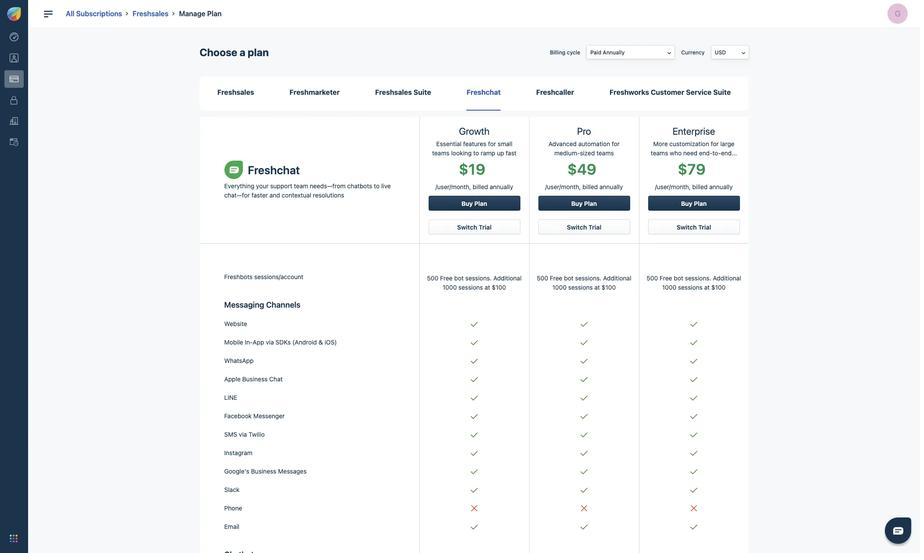 Task type: vqa. For each thing, say whether or not it's contained in the screenshot.
the leftmost "in"
no



Task type: describe. For each thing, give the bounding box(es) containing it.
switch trial for to
[[457, 224, 492, 231]]

more customization for large teams who need end-to-end
[[651, 140, 736, 157]]

phone
[[224, 505, 242, 512]]

$79
[[678, 160, 706, 178]]

add
[[277, 158, 292, 168]]

freshworks icon image
[[7, 7, 21, 21]]

3 switch trial from the left
[[677, 224, 711, 231]]

app
[[253, 339, 264, 346]]

1 at from the left
[[485, 284, 490, 291]]

to inside "growth essential features for small teams looking to ramp up fast $19"
[[473, 150, 479, 157]]

growth essential features for small teams looking to ramp up fast $19
[[432, 126, 517, 178]]

advanced
[[549, 140, 577, 148]]

plan for $79
[[694, 200, 707, 207]]

1 1000 from the left
[[443, 284, 457, 291]]

large
[[720, 140, 735, 148]]

pro advanced automation for medium-sized teams $49
[[549, 126, 621, 178]]

1 vertical spatial freshchat
[[248, 163, 300, 177]]

live
[[381, 182, 391, 190]]

whatsapp
[[224, 357, 254, 365]]

helps
[[299, 206, 313, 213]]

end
[[721, 150, 732, 157]]

/user/month, for $79
[[655, 183, 691, 191]]

sdks
[[276, 339, 291, 346]]

buy for $49
[[571, 200, 583, 207]]

3 sessions from the left
[[678, 284, 703, 291]]

template
[[417, 213, 439, 219]]

buy for $79
[[681, 200, 692, 207]]

built-
[[398, 213, 411, 219]]

resolutions
[[313, 191, 344, 199]]

configure
[[299, 193, 332, 201]]

3 at from the left
[[704, 284, 710, 291]]

chat
[[269, 376, 283, 383]]

annually for $79
[[709, 183, 733, 191]]

faster
[[251, 191, 268, 199]]

trial for $79
[[698, 224, 711, 231]]

messaging
[[224, 301, 264, 310]]

my subscriptions image
[[10, 75, 18, 84]]

send
[[409, 219, 421, 226]]

users
[[384, 98, 402, 105]]

plan for $49
[[584, 200, 597, 207]]

switch trial for $49
[[567, 224, 601, 231]]

up
[[497, 150, 504, 157]]

team
[[294, 182, 308, 190]]

who
[[670, 150, 682, 157]]

3 additional from the left
[[713, 275, 741, 282]]

switch trial button for $49
[[538, 220, 630, 235]]

customer
[[651, 88, 684, 96]]

automation
[[578, 140, 610, 148]]

usd
[[715, 49, 726, 56]]

plan
[[248, 46, 269, 58]]

/user/month, for $49
[[545, 183, 581, 191]]

freshsales image
[[293, 73, 304, 84]]

in-
[[245, 339, 253, 346]]

usd button
[[711, 46, 749, 59]]

instagram
[[224, 450, 253, 457]]

apple
[[224, 376, 241, 383]]

/user/month, billed annually for $49
[[545, 183, 623, 191]]

subscriptions
[[76, 10, 122, 18]]

configure price quote (cpq)
[[299, 193, 395, 201]]

chat—for
[[224, 191, 250, 199]]

3 bot from the left
[[674, 275, 683, 282]]

3 icon/cross big image from the left
[[691, 506, 697, 512]]

messages
[[278, 468, 307, 475]]

buy plan for $49
[[571, 200, 597, 207]]

3 switch trial button from the left
[[648, 220, 740, 235]]

your inside everything your support team needs—from chatbots to live chat—for faster and contextual resolutions
[[256, 182, 269, 190]]

sms via twilio
[[224, 431, 265, 439]]

...
[[732, 150, 737, 157]]

email
[[224, 523, 239, 531]]

accurate
[[422, 219, 444, 226]]

everything your support team needs—from chatbots to live chat—for faster and contextual resolutions
[[224, 182, 391, 199]]

branded
[[364, 206, 384, 213]]

3 sessions. from the left
[[685, 275, 711, 282]]

0 horizontal spatial via
[[239, 431, 247, 439]]

paid
[[590, 49, 601, 56]]

buy plan button for $79
[[648, 196, 740, 211]]

price
[[333, 193, 350, 201]]

0 horizontal spatial a
[[240, 46, 245, 58]]

all
[[66, 10, 74, 18]]

for inside more customization for large teams who need end-to-end
[[711, 140, 719, 148]]

freshbots sessions/account
[[224, 273, 303, 281]]

support
[[270, 182, 292, 190]]

1 horizontal spatial freshchat
[[467, 88, 501, 96]]

cycle
[[567, 49, 580, 56]]

a inside helps you build company-branded documents like quotes, proposals, msas and ndas using a rich built-in template editor. manage your catalog pricing and discounts; send accurate quotes to contacts.
[[383, 213, 386, 219]]

build
[[325, 206, 337, 213]]

catalog
[[333, 219, 351, 226]]

total
[[365, 98, 383, 105]]

paid annually
[[590, 49, 625, 56]]

3 free from the left
[[660, 275, 672, 282]]

3 500 free bot sessions. additional 1000 sessions at $100 from the left
[[647, 275, 741, 291]]

2 500 from the left
[[537, 275, 548, 282]]

2 suite from the left
[[713, 88, 731, 96]]

medium-
[[554, 150, 580, 157]]

teams inside pro advanced automation for medium-sized teams $49
[[597, 150, 614, 157]]

and for ndas
[[342, 213, 351, 219]]

service
[[686, 88, 712, 96]]

2 $100 from the left
[[602, 284, 616, 291]]

trial for $49
[[589, 224, 601, 231]]

/user/month, billed annually for $79
[[655, 183, 733, 191]]

needs—from
[[310, 182, 346, 190]]

available
[[312, 158, 345, 168]]

line
[[224, 394, 237, 402]]

proposals,
[[299, 213, 325, 219]]

company-
[[339, 206, 364, 213]]

to inside everything your support team needs—from chatbots to live chat—for faster and contextual resolutions
[[374, 182, 380, 190]]

choose
[[200, 46, 237, 58]]

3 1000 from the left
[[662, 284, 676, 291]]

annually for $19
[[490, 183, 513, 191]]

security image
[[10, 96, 18, 105]]

3 switch from the left
[[677, 224, 697, 231]]

everything
[[224, 182, 254, 190]]

&
[[319, 339, 323, 346]]

billed for $19
[[473, 183, 488, 191]]

billed for $49
[[583, 183, 598, 191]]

messenger
[[253, 413, 285, 420]]

for for add
[[347, 158, 358, 168]]

manage inside helps you build company-branded documents like quotes, proposals, msas and ndas using a rich built-in template editor. manage your catalog pricing and discounts; send accurate quotes to contacts.
[[299, 219, 319, 226]]

freshworks switcher image
[[10, 535, 18, 543]]

2 horizontal spatial and
[[371, 219, 380, 226]]

mobile
[[224, 339, 243, 346]]

trial
[[360, 158, 374, 168]]

teams inside "growth essential features for small teams looking to ramp up fast $19"
[[432, 150, 450, 157]]

buy plan button for $19
[[428, 196, 520, 211]]



Task type: locate. For each thing, give the bounding box(es) containing it.
buy down $79
[[681, 200, 692, 207]]

and down support at the left of the page
[[270, 191, 280, 199]]

teams
[[432, 150, 450, 157], [597, 150, 614, 157], [651, 150, 668, 157]]

1 bot from the left
[[454, 275, 464, 282]]

0 horizontal spatial additional
[[493, 275, 522, 282]]

1 suite from the left
[[414, 88, 431, 96]]

2 horizontal spatial sessions
[[678, 284, 703, 291]]

using
[[368, 213, 381, 219]]

2 additional from the left
[[603, 275, 631, 282]]

for up ramp
[[488, 140, 496, 148]]

1 horizontal spatial suite
[[713, 88, 731, 96]]

1 free from the left
[[440, 275, 453, 282]]

your up faster
[[256, 182, 269, 190]]

business right google's
[[251, 468, 276, 475]]

3 teams from the left
[[651, 150, 668, 157]]

plan
[[207, 10, 222, 18], [474, 200, 487, 207], [584, 200, 597, 207], [694, 200, 707, 207]]

2 horizontal spatial 500
[[647, 275, 658, 282]]

plan down $79
[[694, 200, 707, 207]]

billed down the $19
[[473, 183, 488, 191]]

0 horizontal spatial $100
[[492, 284, 506, 291]]

2 horizontal spatial 1000
[[662, 284, 676, 291]]

buy plan down $79
[[681, 200, 707, 207]]

0 horizontal spatial switch trial
[[457, 224, 492, 231]]

contacts.
[[324, 226, 347, 233]]

plan for $19
[[474, 200, 487, 207]]

apple business chat
[[224, 376, 283, 383]]

facebook messenger
[[224, 413, 285, 420]]

0 horizontal spatial 1000
[[443, 284, 457, 291]]

1 buy plan from the left
[[462, 200, 487, 207]]

0 vertical spatial manage
[[179, 10, 205, 18]]

buy plan button up editor.
[[428, 196, 520, 211]]

freshsales link
[[133, 10, 168, 18]]

2 horizontal spatial teams
[[651, 150, 668, 157]]

None checkbox
[[288, 194, 295, 202]]

3 buy plan from the left
[[681, 200, 707, 207]]

/user/month, billed annually down "$49"
[[545, 183, 623, 191]]

rich
[[387, 213, 397, 219]]

sized
[[580, 150, 595, 157]]

audit logs image
[[10, 138, 18, 147]]

2 500 free bot sessions. additional 1000 sessions at $100 from the left
[[537, 275, 631, 291]]

1 switch trial button from the left
[[428, 220, 520, 235]]

3 buy plan button from the left
[[648, 196, 740, 211]]

2 horizontal spatial icon/cross big image
[[691, 506, 697, 512]]

0 vertical spatial to
[[473, 150, 479, 157]]

1 annually from the left
[[490, 183, 513, 191]]

1 icon/cross big image from the left
[[471, 506, 477, 512]]

2 /user/month, from the left
[[545, 183, 581, 191]]

1 vertical spatial to
[[374, 182, 380, 190]]

freshbots
[[224, 273, 253, 281]]

0 horizontal spatial billed
[[473, 183, 488, 191]]

1 horizontal spatial billed
[[583, 183, 598, 191]]

chatbots
[[347, 182, 372, 190]]

switch for to
[[457, 224, 477, 231]]

2 bot from the left
[[564, 275, 574, 282]]

ndas
[[353, 213, 367, 219]]

via right the app
[[266, 339, 274, 346]]

1 vertical spatial via
[[239, 431, 247, 439]]

more
[[653, 140, 668, 148]]

your down build at the left of the page
[[320, 219, 331, 226]]

2 switch from the left
[[567, 224, 587, 231]]

0 horizontal spatial suite
[[414, 88, 431, 96]]

1 /user/month, from the left
[[436, 183, 471, 191]]

2 teams from the left
[[597, 150, 614, 157]]

teams inside more customization for large teams who need end-to-end
[[651, 150, 668, 157]]

discounts;
[[382, 219, 407, 226]]

via right the sms
[[239, 431, 247, 439]]

paid annually button
[[587, 46, 675, 59]]

1 horizontal spatial switch trial
[[567, 224, 601, 231]]

2 horizontal spatial /user/month, billed annually
[[655, 183, 733, 191]]

for up to-
[[711, 140, 719, 148]]

0 vertical spatial your
[[256, 182, 269, 190]]

(cpq)
[[374, 193, 395, 201]]

2 horizontal spatial 500 free bot sessions. additional 1000 sessions at $100
[[647, 275, 741, 291]]

for right automation
[[612, 140, 620, 148]]

freshdesk_messaging_cloud image
[[224, 161, 243, 179]]

0 vertical spatial business
[[242, 376, 268, 383]]

/user/month,
[[436, 183, 471, 191], [545, 183, 581, 191], [655, 183, 691, 191]]

facebook
[[224, 413, 252, 420]]

1 500 free bot sessions. additional 1000 sessions at $100 from the left
[[427, 275, 522, 291]]

1 vertical spatial your
[[320, 219, 331, 226]]

1 horizontal spatial /user/month, billed annually
[[545, 183, 623, 191]]

1 vertical spatial enterprise
[[673, 126, 715, 137]]

2 buy plan button from the left
[[538, 196, 630, 211]]

1 sessions from the left
[[459, 284, 483, 291]]

0 horizontal spatial your
[[256, 182, 269, 190]]

1 additional from the left
[[493, 275, 522, 282]]

to down features
[[473, 150, 479, 157]]

neo admin center image
[[10, 33, 18, 41]]

2 at from the left
[[595, 284, 600, 291]]

2 horizontal spatial buy
[[681, 200, 692, 207]]

documents
[[386, 206, 414, 213]]

2 vertical spatial to
[[317, 226, 322, 233]]

channels
[[266, 301, 301, 310]]

0 vertical spatial via
[[266, 339, 274, 346]]

quote
[[352, 193, 372, 201]]

3 billed from the left
[[692, 183, 708, 191]]

billed for $79
[[692, 183, 708, 191]]

1 buy plan button from the left
[[428, 196, 520, 211]]

1 vertical spatial business
[[251, 468, 276, 475]]

2 horizontal spatial sessions.
[[685, 275, 711, 282]]

icon/check big image
[[471, 322, 478, 327], [581, 322, 588, 327], [690, 322, 698, 327], [471, 341, 478, 346], [581, 341, 588, 346], [690, 341, 698, 346], [471, 359, 478, 364], [581, 359, 588, 364], [690, 359, 698, 364], [471, 377, 478, 383], [581, 377, 588, 383], [690, 377, 698, 383], [471, 396, 478, 401], [581, 396, 588, 401], [690, 396, 698, 401], [471, 414, 478, 420], [581, 414, 588, 420], [690, 414, 698, 420], [471, 433, 478, 438], [581, 433, 588, 438], [690, 433, 698, 438], [471, 451, 478, 457], [581, 451, 588, 457], [690, 451, 698, 457], [471, 470, 478, 475], [581, 470, 588, 475], [690, 470, 698, 475], [471, 488, 478, 493], [581, 488, 588, 493], [690, 488, 698, 493], [471, 525, 478, 530], [581, 525, 588, 530], [690, 525, 698, 530]]

billed down $79
[[692, 183, 708, 191]]

3 $100 from the left
[[712, 284, 726, 291]]

1 switch trial from the left
[[457, 224, 492, 231]]

editor.
[[441, 213, 456, 219]]

freshsales suite
[[375, 88, 431, 96]]

for for pro
[[612, 140, 620, 148]]

0 horizontal spatial annually
[[490, 183, 513, 191]]

your inside helps you build company-branded documents like quotes, proposals, msas and ndas using a rich built-in template editor. manage your catalog pricing and discounts; send accurate quotes to contacts.
[[320, 219, 331, 226]]

buy plan for $19
[[462, 200, 487, 207]]

trial for $19
[[479, 224, 492, 231]]

buy plan down "$49"
[[571, 200, 597, 207]]

teams down automation
[[597, 150, 614, 157]]

buy down "$49"
[[571, 200, 583, 207]]

1 horizontal spatial 1000
[[552, 284, 567, 291]]

0 vertical spatial freshchat
[[467, 88, 501, 96]]

2 horizontal spatial to
[[473, 150, 479, 157]]

freshworks customer service suite
[[610, 88, 731, 96]]

1 billed from the left
[[473, 183, 488, 191]]

to left live
[[374, 182, 380, 190]]

2 horizontal spatial buy plan
[[681, 200, 707, 207]]

0 horizontal spatial sessions.
[[465, 275, 492, 282]]

pricing
[[352, 219, 369, 226]]

buy plan for $79
[[681, 200, 707, 207]]

1 horizontal spatial sessions.
[[575, 275, 602, 282]]

0 horizontal spatial free
[[440, 275, 453, 282]]

buy plan down the $19
[[462, 200, 487, 207]]

2 billed from the left
[[583, 183, 598, 191]]

1 horizontal spatial via
[[266, 339, 274, 346]]

1 horizontal spatial buy
[[571, 200, 583, 207]]

2 horizontal spatial free
[[660, 275, 672, 282]]

0 horizontal spatial trial
[[479, 224, 492, 231]]

2 free from the left
[[550, 275, 562, 282]]

icon/cross big image
[[471, 506, 477, 512], [581, 506, 587, 512], [691, 506, 697, 512]]

annually down up on the top right of the page
[[490, 183, 513, 191]]

500
[[427, 275, 438, 282], [537, 275, 548, 282], [647, 275, 658, 282]]

freshchat up growth
[[467, 88, 501, 96]]

2 horizontal spatial at
[[704, 284, 710, 291]]

profile picture image
[[888, 4, 908, 24]]

switch for $49
[[567, 224, 587, 231]]

1 trial from the left
[[479, 224, 492, 231]]

2 horizontal spatial additional
[[713, 275, 741, 282]]

0 horizontal spatial manage
[[179, 10, 205, 18]]

1 horizontal spatial switch
[[567, 224, 587, 231]]

freshchat
[[467, 88, 501, 96], [248, 163, 300, 177]]

trial
[[479, 224, 492, 231], [589, 224, 601, 231], [698, 224, 711, 231]]

teams down more
[[651, 150, 668, 157]]

google's business messages
[[224, 468, 307, 475]]

for for growth
[[488, 140, 496, 148]]

1 sessions. from the left
[[465, 275, 492, 282]]

buy plan button for $49
[[538, 196, 630, 211]]

and down the branded
[[371, 219, 380, 226]]

quotes,
[[425, 206, 444, 213]]

2 /user/month, billed annually from the left
[[545, 183, 623, 191]]

for inside pro advanced automation for medium-sized teams $49
[[612, 140, 620, 148]]

billing cycle
[[550, 49, 580, 56]]

buy right quotes,
[[462, 200, 473, 207]]

/user/month, down "$49"
[[545, 183, 581, 191]]

a left the rich
[[383, 213, 386, 219]]

1 vertical spatial manage
[[299, 219, 319, 226]]

sessions/account
[[254, 273, 303, 281]]

/user/month, down the $19
[[436, 183, 471, 191]]

users image
[[10, 54, 18, 62]]

to inside helps you build company-branded documents like quotes, proposals, msas and ndas using a rich built-in template editor. manage your catalog pricing and discounts; send accurate quotes to contacts.
[[317, 226, 322, 233]]

1 horizontal spatial switch trial button
[[538, 220, 630, 235]]

currency
[[681, 49, 705, 56]]

buy for $19
[[462, 200, 473, 207]]

annually down pro advanced automation for medium-sized teams $49
[[600, 183, 623, 191]]

3 annually from the left
[[709, 183, 733, 191]]

1 horizontal spatial /user/month,
[[545, 183, 581, 191]]

1 switch from the left
[[457, 224, 477, 231]]

2 buy plan from the left
[[571, 200, 597, 207]]

freshchat up support at the left of the page
[[248, 163, 300, 177]]

all subscriptions
[[66, 10, 122, 18]]

2 horizontal spatial switch
[[677, 224, 697, 231]]

msas
[[326, 213, 341, 219]]

website
[[224, 320, 247, 328]]

1 horizontal spatial at
[[595, 284, 600, 291]]

business for chat
[[242, 376, 268, 383]]

0 horizontal spatial enterprise
[[293, 109, 328, 117]]

2 trial from the left
[[589, 224, 601, 231]]

manage down "helps" on the left top of the page
[[299, 219, 319, 226]]

3 buy from the left
[[681, 200, 692, 207]]

quotes
[[299, 226, 316, 233]]

free
[[440, 275, 453, 282], [550, 275, 562, 282], [660, 275, 672, 282]]

1 horizontal spatial to
[[374, 182, 380, 190]]

1 horizontal spatial and
[[342, 213, 351, 219]]

total users
[[365, 98, 402, 105]]

organization image
[[10, 117, 18, 126]]

/user/month, billed annually
[[436, 183, 513, 191], [545, 183, 623, 191], [655, 183, 733, 191]]

0 horizontal spatial buy plan button
[[428, 196, 520, 211]]

1 horizontal spatial manage
[[299, 219, 319, 226]]

$49
[[568, 160, 596, 178]]

0 horizontal spatial to
[[317, 226, 322, 233]]

0 vertical spatial enterprise
[[293, 109, 328, 117]]

2 horizontal spatial switch trial
[[677, 224, 711, 231]]

1 horizontal spatial icon/cross big image
[[581, 506, 587, 512]]

plan down "$49"
[[584, 200, 597, 207]]

need
[[683, 150, 698, 157]]

switch trial button for to
[[428, 220, 520, 235]]

0 horizontal spatial and
[[270, 191, 280, 199]]

2 switch trial from the left
[[567, 224, 601, 231]]

and left ndas
[[342, 213, 351, 219]]

sessions
[[459, 284, 483, 291], [568, 284, 593, 291], [678, 284, 703, 291]]

and inside everything your support team needs—from chatbots to live chat—for faster and contextual resolutions
[[270, 191, 280, 199]]

a left "plan"
[[240, 46, 245, 58]]

1 horizontal spatial enterprise
[[673, 126, 715, 137]]

0 horizontal spatial sessions
[[459, 284, 483, 291]]

1 horizontal spatial 500
[[537, 275, 548, 282]]

for
[[488, 140, 496, 148], [612, 140, 620, 148], [711, 140, 719, 148], [347, 158, 358, 168]]

manage right freshsales link
[[179, 10, 205, 18]]

freshworks
[[610, 88, 649, 96]]

pro
[[577, 126, 591, 137]]

freshcaller
[[536, 88, 574, 96]]

enterprise down freshmarketer
[[293, 109, 328, 117]]

a
[[240, 46, 245, 58], [383, 213, 386, 219]]

2 horizontal spatial switch trial button
[[648, 220, 740, 235]]

0 horizontal spatial 500 free bot sessions. additional 1000 sessions at $100
[[427, 275, 522, 291]]

2 icon/cross big image from the left
[[581, 506, 587, 512]]

manage
[[179, 10, 205, 18], [299, 219, 319, 226]]

1 vertical spatial a
[[383, 213, 386, 219]]

plan up choose in the top left of the page
[[207, 10, 222, 18]]

1 $100 from the left
[[492, 284, 506, 291]]

0 horizontal spatial bot
[[454, 275, 464, 282]]

0 horizontal spatial switch
[[457, 224, 477, 231]]

enterprise up the "customization"
[[673, 126, 715, 137]]

google's
[[224, 468, 249, 475]]

you
[[315, 206, 324, 213]]

essential
[[436, 140, 462, 148]]

your
[[256, 182, 269, 190], [320, 219, 331, 226]]

2 switch trial button from the left
[[538, 220, 630, 235]]

0 horizontal spatial switch trial button
[[428, 220, 520, 235]]

annually down to-
[[709, 183, 733, 191]]

2 horizontal spatial billed
[[692, 183, 708, 191]]

contextual
[[282, 191, 311, 199]]

features
[[463, 140, 487, 148]]

/user/month, down $79
[[655, 183, 691, 191]]

2 1000 from the left
[[552, 284, 567, 291]]

/user/month, billed annually down $79
[[655, 183, 733, 191]]

1 horizontal spatial 500 free bot sessions. additional 1000 sessions at $100
[[537, 275, 631, 291]]

slack
[[224, 486, 240, 494]]

0 horizontal spatial teams
[[432, 150, 450, 157]]

1 horizontal spatial $100
[[602, 284, 616, 291]]

0 horizontal spatial /user/month,
[[436, 183, 471, 191]]

helps you build company-branded documents like quotes, proposals, msas and ndas using a rich built-in template editor. manage your catalog pricing and discounts; send accurate quotes to contacts.
[[299, 206, 456, 233]]

3 500 from the left
[[647, 275, 658, 282]]

2 sessions from the left
[[568, 284, 593, 291]]

1000
[[443, 284, 457, 291], [552, 284, 567, 291], [662, 284, 676, 291]]

1 horizontal spatial additional
[[603, 275, 631, 282]]

0 horizontal spatial /user/month, billed annually
[[436, 183, 513, 191]]

1 buy from the left
[[462, 200, 473, 207]]

customization
[[670, 140, 709, 148]]

None text field
[[366, 109, 392, 123]]

1 horizontal spatial free
[[550, 275, 562, 282]]

2 horizontal spatial trial
[[698, 224, 711, 231]]

buy plan button down $79
[[648, 196, 740, 211]]

business left chat
[[242, 376, 268, 383]]

3 /user/month, from the left
[[655, 183, 691, 191]]

for inside "growth essential features for small teams looking to ramp up fast $19"
[[488, 140, 496, 148]]

2 horizontal spatial buy plan button
[[648, 196, 740, 211]]

add ons available for trial
[[277, 158, 374, 168]]

ons
[[294, 158, 310, 168]]

all subscriptions link
[[66, 10, 122, 18]]

manage plan
[[179, 10, 222, 18]]

0 horizontal spatial at
[[485, 284, 490, 291]]

1 horizontal spatial bot
[[564, 275, 574, 282]]

ios)
[[325, 339, 337, 346]]

for left trial
[[347, 158, 358, 168]]

0 vertical spatial a
[[240, 46, 245, 58]]

twilio
[[249, 431, 265, 439]]

like
[[415, 206, 423, 213]]

1 500 from the left
[[427, 275, 438, 282]]

0 horizontal spatial 500
[[427, 275, 438, 282]]

ramp
[[481, 150, 495, 157]]

buy plan button down "$49"
[[538, 196, 630, 211]]

2 sessions. from the left
[[575, 275, 602, 282]]

small
[[498, 140, 512, 148]]

3 /user/month, billed annually from the left
[[655, 183, 733, 191]]

teams down essential
[[432, 150, 450, 157]]

to right the quotes
[[317, 226, 322, 233]]

3 trial from the left
[[698, 224, 711, 231]]

2 horizontal spatial $100
[[712, 284, 726, 291]]

1 horizontal spatial teams
[[597, 150, 614, 157]]

1 horizontal spatial a
[[383, 213, 386, 219]]

1 /user/month, billed annually from the left
[[436, 183, 513, 191]]

switch
[[457, 224, 477, 231], [567, 224, 587, 231], [677, 224, 697, 231]]

1 horizontal spatial annually
[[600, 183, 623, 191]]

0 horizontal spatial buy
[[462, 200, 473, 207]]

(android
[[292, 339, 317, 346]]

1 horizontal spatial sessions
[[568, 284, 593, 291]]

additional
[[493, 275, 522, 282], [603, 275, 631, 282], [713, 275, 741, 282]]

2 annually from the left
[[600, 183, 623, 191]]

1 horizontal spatial buy plan button
[[538, 196, 630, 211]]

/user/month, for $19
[[436, 183, 471, 191]]

/user/month, billed annually for $19
[[436, 183, 513, 191]]

plan down the $19
[[474, 200, 487, 207]]

annually for $49
[[600, 183, 623, 191]]

1 horizontal spatial buy plan
[[571, 200, 597, 207]]

messaging channels
[[224, 301, 301, 310]]

2 horizontal spatial annually
[[709, 183, 733, 191]]

2 horizontal spatial bot
[[674, 275, 683, 282]]

2 buy from the left
[[571, 200, 583, 207]]

business for messages
[[251, 468, 276, 475]]

to-
[[713, 150, 721, 157]]

suite
[[414, 88, 431, 96], [713, 88, 731, 96]]

0 horizontal spatial icon/cross big image
[[471, 506, 477, 512]]

and for contextual
[[270, 191, 280, 199]]

/user/month, billed annually down the $19
[[436, 183, 513, 191]]

1 teams from the left
[[432, 150, 450, 157]]

1 horizontal spatial trial
[[589, 224, 601, 231]]

billed down "$49"
[[583, 183, 598, 191]]

growth
[[459, 126, 490, 137]]



